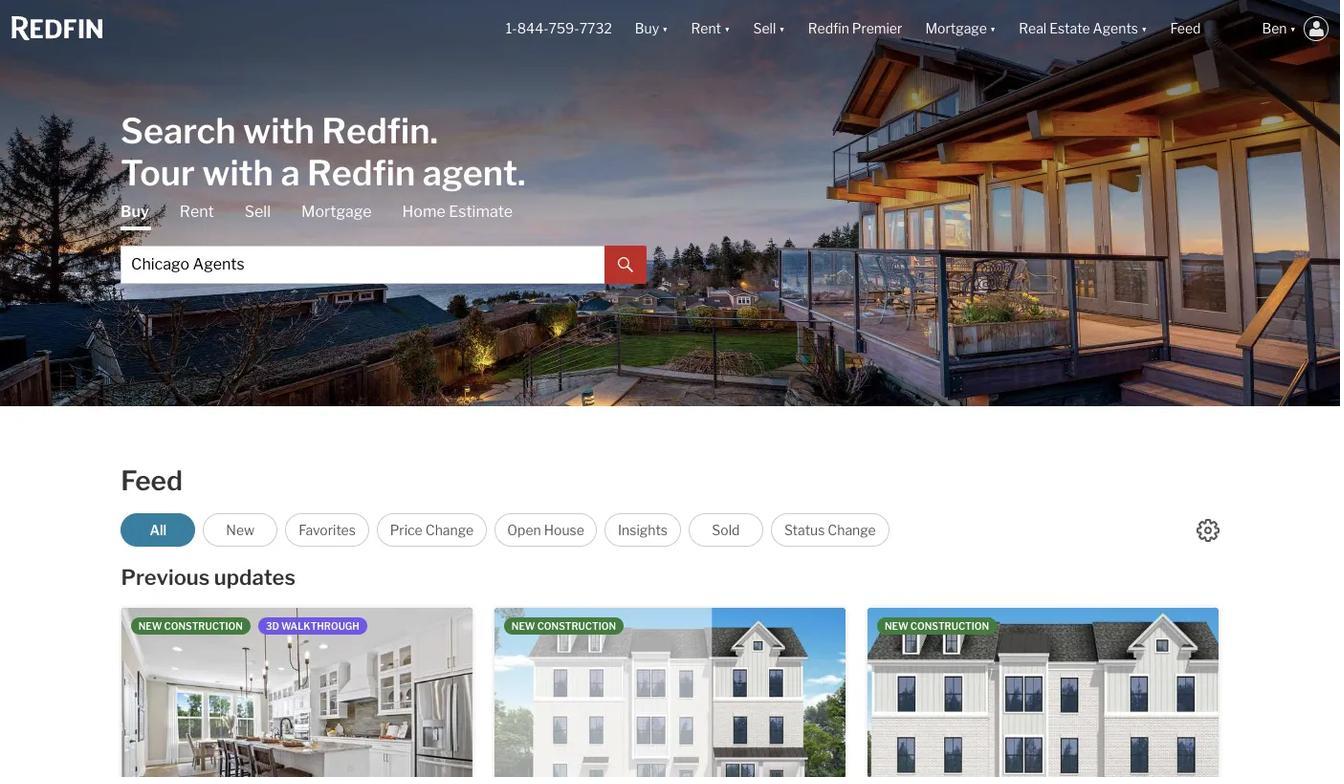Task type: describe. For each thing, give the bounding box(es) containing it.
3d
[[266, 621, 279, 632]]

Insights radio
[[605, 514, 681, 547]]

sell ▾ button
[[742, 0, 797, 57]]

a
[[281, 152, 300, 194]]

sell ▾ button
[[753, 0, 785, 57]]

▾ for buy ▾
[[662, 20, 668, 37]]

insights
[[618, 522, 668, 538]]

buy ▾ button
[[635, 0, 668, 57]]

ben ▾
[[1262, 20, 1296, 37]]

option group containing all
[[121, 514, 889, 547]]

estimate
[[449, 202, 513, 220]]

ben
[[1262, 20, 1287, 37]]

search with redfin. tour with a redfin agent.
[[121, 110, 526, 194]]

redfin.
[[322, 110, 438, 152]]

mortgage for mortgage
[[301, 202, 372, 220]]

1 photo of 6024 towering oaks ln, charlotte, nc 28205 image from the left
[[0, 608, 121, 778]]

redfin premier button
[[797, 0, 914, 57]]

sell for sell ▾
[[753, 20, 776, 37]]

Status Change radio
[[771, 514, 889, 547]]

status change
[[784, 522, 876, 538]]

rent link
[[180, 201, 214, 222]]

redfin inside button
[[808, 20, 849, 37]]

7732
[[579, 20, 612, 37]]

home
[[402, 202, 445, 220]]

redfin premier
[[808, 20, 902, 37]]

City, Address, School, Agent, ZIP search field
[[121, 245, 605, 284]]

open house
[[507, 522, 584, 538]]

▾ for ben ▾
[[1290, 20, 1296, 37]]

all
[[150, 522, 167, 538]]

2 photo of 3004 red cardinal ln, charlotte, nc 28211 image from the left
[[494, 608, 846, 778]]

2 new from the left
[[512, 621, 535, 632]]

1-
[[506, 20, 517, 37]]

sell for sell
[[245, 202, 271, 220]]

rent for rent
[[180, 202, 214, 220]]

mortgage ▾ button
[[914, 0, 1007, 57]]

price
[[390, 522, 423, 538]]

walkthrough
[[281, 621, 359, 632]]

2 photo of 3004 red cardinal ln #7, charlotte, nc 28211 image from the left
[[867, 608, 1219, 778]]

search
[[121, 110, 236, 152]]

house
[[544, 522, 584, 538]]

1-844-759-7732
[[506, 20, 612, 37]]

estate
[[1049, 20, 1090, 37]]

previous
[[121, 565, 210, 590]]

1 construction from the left
[[164, 621, 243, 632]]

sell link
[[245, 201, 271, 222]]

real estate agents ▾
[[1019, 20, 1147, 37]]

rent ▾
[[691, 20, 730, 37]]

1 photo of 3004 red cardinal ln #7, charlotte, nc 28211 image from the left
[[516, 608, 868, 778]]

2 construction from the left
[[537, 621, 616, 632]]

844-
[[517, 20, 549, 37]]

▾ for rent ▾
[[724, 20, 730, 37]]

mortgage link
[[301, 201, 372, 222]]

1 new from the left
[[138, 621, 162, 632]]

1 new construction from the left
[[138, 621, 243, 632]]

▾ for mortgage ▾
[[990, 20, 996, 37]]

2 photo of 6024 towering oaks ln, charlotte, nc 28205 image from the left
[[121, 608, 472, 778]]

buy ▾ button
[[623, 0, 680, 57]]

rent for rent ▾
[[691, 20, 721, 37]]

open
[[507, 522, 541, 538]]

mortgage for mortgage ▾
[[925, 20, 987, 37]]

home estimate link
[[402, 201, 513, 222]]



Task type: vqa. For each thing, say whether or not it's contained in the screenshot.
"▾" associated with Rent ▾
yes



Task type: locate. For each thing, give the bounding box(es) containing it.
3 new from the left
[[885, 621, 908, 632]]

6 ▾ from the left
[[1290, 20, 1296, 37]]

1 horizontal spatial redfin
[[808, 20, 849, 37]]

1 horizontal spatial buy
[[635, 20, 659, 37]]

buy right '7732'
[[635, 20, 659, 37]]

photo of 3004 red cardinal ln #7, charlotte, nc 28211 image
[[516, 608, 868, 778], [867, 608, 1219, 778], [1219, 608, 1340, 778]]

0 vertical spatial rent
[[691, 20, 721, 37]]

All radio
[[121, 514, 195, 547]]

change for status change
[[828, 522, 876, 538]]

0 vertical spatial buy
[[635, 20, 659, 37]]

1 horizontal spatial mortgage
[[925, 20, 987, 37]]

change right status
[[828, 522, 876, 538]]

3 photo of 6024 towering oaks ln, charlotte, nc 28205 image from the left
[[472, 608, 823, 778]]

submit search image
[[618, 258, 633, 273]]

buy ▾
[[635, 20, 668, 37]]

2 horizontal spatial new
[[885, 621, 908, 632]]

agents
[[1093, 20, 1138, 37]]

rent ▾ button
[[680, 0, 742, 57]]

1 horizontal spatial feed
[[1170, 20, 1201, 37]]

change for price change
[[425, 522, 474, 538]]

tour
[[121, 152, 195, 194]]

sell ▾
[[753, 20, 785, 37]]

rent right buy ▾
[[691, 20, 721, 37]]

1 horizontal spatial sell
[[753, 20, 776, 37]]

Sold radio
[[689, 514, 763, 547]]

0 vertical spatial feed
[[1170, 20, 1201, 37]]

agent.
[[423, 152, 526, 194]]

0 horizontal spatial new construction
[[138, 621, 243, 632]]

mortgage inside dropdown button
[[925, 20, 987, 37]]

sell
[[753, 20, 776, 37], [245, 202, 271, 220]]

sell right "rent ▾" at the right top of the page
[[753, 20, 776, 37]]

0 vertical spatial mortgage
[[925, 20, 987, 37]]

1 photo of 3004 red cardinal ln, charlotte, nc 28211 image from the left
[[143, 608, 495, 778]]

feed up 'all'
[[121, 465, 183, 497]]

0 vertical spatial redfin
[[808, 20, 849, 37]]

buy inside dropdown button
[[635, 20, 659, 37]]

0 vertical spatial sell
[[753, 20, 776, 37]]

1 vertical spatial buy
[[121, 202, 149, 220]]

sold
[[712, 522, 740, 538]]

2 ▾ from the left
[[724, 20, 730, 37]]

759-
[[549, 20, 579, 37]]

3 photo of 3004 red cardinal ln, charlotte, nc 28211 image from the left
[[845, 608, 1197, 778]]

▾ right ben
[[1290, 20, 1296, 37]]

0 horizontal spatial sell
[[245, 202, 271, 220]]

▾ right agents
[[1141, 20, 1147, 37]]

2 new construction from the left
[[512, 621, 616, 632]]

5 ▾ from the left
[[1141, 20, 1147, 37]]

1 horizontal spatial change
[[828, 522, 876, 538]]

price change
[[390, 522, 474, 538]]

▾ right "rent ▾" at the right top of the page
[[779, 20, 785, 37]]

▾ inside "link"
[[1141, 20, 1147, 37]]

rent ▾ button
[[691, 0, 730, 57]]

feed inside 'feed' button
[[1170, 20, 1201, 37]]

3 new construction from the left
[[885, 621, 989, 632]]

▾ left 'sell ▾' at the top right of the page
[[724, 20, 730, 37]]

rent inside rent ▾ dropdown button
[[691, 20, 721, 37]]

1 horizontal spatial rent
[[691, 20, 721, 37]]

2 horizontal spatial new construction
[[885, 621, 989, 632]]

rent
[[691, 20, 721, 37], [180, 202, 214, 220]]

change right price
[[425, 522, 474, 538]]

with
[[243, 110, 314, 152], [202, 152, 273, 194]]

New radio
[[203, 514, 278, 547]]

new
[[226, 522, 255, 538]]

Price Change radio
[[377, 514, 487, 547]]

3 photo of 3004 red cardinal ln #7, charlotte, nc 28211 image from the left
[[1219, 608, 1340, 778]]

3 construction from the left
[[910, 621, 989, 632]]

real estate agents ▾ button
[[1007, 0, 1159, 57]]

sell inside dropdown button
[[753, 20, 776, 37]]

redfin inside search with redfin. tour with a redfin agent.
[[307, 152, 415, 194]]

mortgage left real
[[925, 20, 987, 37]]

feed button
[[1159, 0, 1251, 57]]

buy link
[[121, 201, 149, 230]]

▾ for sell ▾
[[779, 20, 785, 37]]

1 ▾ from the left
[[662, 20, 668, 37]]

construction
[[164, 621, 243, 632], [537, 621, 616, 632], [910, 621, 989, 632]]

Favorites radio
[[285, 514, 369, 547]]

2 horizontal spatial construction
[[910, 621, 989, 632]]

option group
[[121, 514, 889, 547]]

0 horizontal spatial mortgage
[[301, 202, 372, 220]]

mortgage ▾
[[925, 20, 996, 37]]

1 horizontal spatial construction
[[537, 621, 616, 632]]

home estimate
[[402, 202, 513, 220]]

premier
[[852, 20, 902, 37]]

updates
[[214, 565, 295, 590]]

photo of 6024 towering oaks ln, charlotte, nc 28205 image
[[0, 608, 121, 778], [121, 608, 472, 778], [472, 608, 823, 778]]

change
[[425, 522, 474, 538], [828, 522, 876, 538]]

tab list containing buy
[[121, 201, 647, 284]]

buy
[[635, 20, 659, 37], [121, 202, 149, 220]]

2 change from the left
[[828, 522, 876, 538]]

0 horizontal spatial buy
[[121, 202, 149, 220]]

1 vertical spatial mortgage
[[301, 202, 372, 220]]

redfin
[[808, 20, 849, 37], [307, 152, 415, 194]]

favorites
[[299, 522, 356, 538]]

buy for buy
[[121, 202, 149, 220]]

▾ left real
[[990, 20, 996, 37]]

status
[[784, 522, 825, 538]]

1 horizontal spatial new
[[512, 621, 535, 632]]

tab list
[[121, 201, 647, 284]]

▾ left "rent ▾" at the right top of the page
[[662, 20, 668, 37]]

rent down tour
[[180, 202, 214, 220]]

1 vertical spatial sell
[[245, 202, 271, 220]]

1 vertical spatial redfin
[[307, 152, 415, 194]]

0 horizontal spatial rent
[[180, 202, 214, 220]]

1 horizontal spatial new construction
[[512, 621, 616, 632]]

▾
[[662, 20, 668, 37], [724, 20, 730, 37], [779, 20, 785, 37], [990, 20, 996, 37], [1141, 20, 1147, 37], [1290, 20, 1296, 37]]

0 horizontal spatial construction
[[164, 621, 243, 632]]

feed right agents
[[1170, 20, 1201, 37]]

1 vertical spatial rent
[[180, 202, 214, 220]]

4 ▾ from the left
[[990, 20, 996, 37]]

3 ▾ from the left
[[779, 20, 785, 37]]

3d walkthrough
[[266, 621, 359, 632]]

0 horizontal spatial feed
[[121, 465, 183, 497]]

photo of 3004 red cardinal ln, charlotte, nc 28211 image
[[143, 608, 495, 778], [494, 608, 846, 778], [845, 608, 1197, 778]]

1-844-759-7732 link
[[506, 20, 612, 37]]

new
[[138, 621, 162, 632], [512, 621, 535, 632], [885, 621, 908, 632]]

redfin up the "mortgage" link
[[307, 152, 415, 194]]

mortgage inside tab list
[[301, 202, 372, 220]]

buy for buy ▾
[[635, 20, 659, 37]]

0 horizontal spatial redfin
[[307, 152, 415, 194]]

previous updates
[[121, 565, 295, 590]]

0 horizontal spatial new
[[138, 621, 162, 632]]

mortgage ▾ button
[[925, 0, 996, 57]]

mortgage
[[925, 20, 987, 37], [301, 202, 372, 220]]

Open House radio
[[494, 514, 597, 547]]

buy down tour
[[121, 202, 149, 220]]

real
[[1019, 20, 1047, 37]]

redfin left premier on the right top of the page
[[808, 20, 849, 37]]

new construction
[[138, 621, 243, 632], [512, 621, 616, 632], [885, 621, 989, 632]]

feed
[[1170, 20, 1201, 37], [121, 465, 183, 497]]

real estate agents ▾ link
[[1019, 0, 1147, 57]]

0 horizontal spatial change
[[425, 522, 474, 538]]

1 vertical spatial feed
[[121, 465, 183, 497]]

1 change from the left
[[425, 522, 474, 538]]

mortgage up 'city, address, school, agent, zip' search field
[[301, 202, 372, 220]]

sell right rent link
[[245, 202, 271, 220]]



